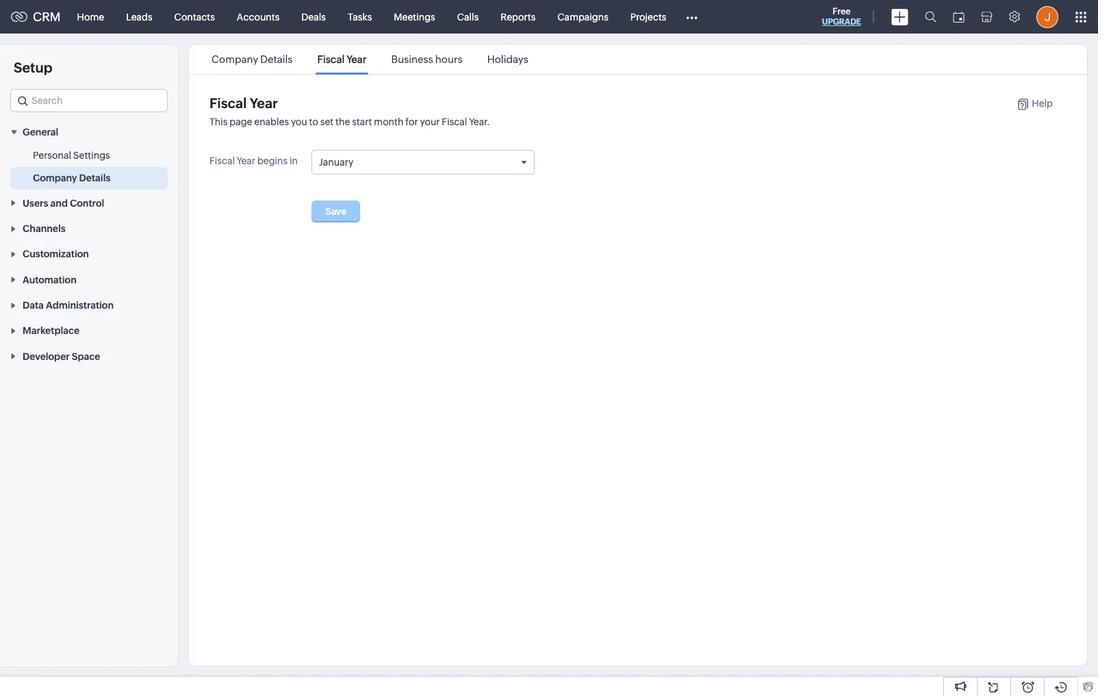 Task type: locate. For each thing, give the bounding box(es) containing it.
leads
[[126, 11, 152, 22]]

tasks
[[348, 11, 372, 22]]

1 vertical spatial company details
[[33, 173, 110, 184]]

1 vertical spatial company
[[33, 173, 77, 184]]

None field
[[10, 89, 168, 112]]

0 vertical spatial year
[[347, 53, 367, 65]]

calls link
[[446, 0, 490, 33]]

company
[[212, 53, 258, 65], [33, 173, 77, 184]]

fiscal year
[[317, 53, 367, 65], [210, 95, 278, 111]]

company details link down personal settings
[[33, 171, 110, 185]]

create menu image
[[892, 9, 909, 25]]

tasks link
[[337, 0, 383, 33]]

free upgrade
[[822, 6, 862, 27]]

you
[[291, 116, 307, 127]]

meetings
[[394, 11, 435, 22]]

fiscal
[[317, 53, 345, 65], [210, 95, 247, 111], [442, 116, 467, 127], [210, 155, 235, 166]]

projects
[[631, 11, 667, 22]]

year
[[347, 53, 367, 65], [250, 95, 278, 111], [237, 155, 256, 166]]

automation button
[[0, 267, 178, 292]]

business
[[391, 53, 433, 65]]

start
[[352, 116, 372, 127]]

year left begins
[[237, 155, 256, 166]]

year down tasks
[[347, 53, 367, 65]]

0 horizontal spatial company details link
[[33, 171, 110, 185]]

settings
[[73, 150, 110, 161]]

campaigns link
[[547, 0, 620, 33]]

details inside list
[[260, 53, 293, 65]]

company down accounts
[[212, 53, 258, 65]]

reports
[[501, 11, 536, 22]]

fiscal year begins in
[[210, 155, 298, 166]]

general
[[23, 127, 58, 138]]

projects link
[[620, 0, 678, 33]]

crm link
[[11, 10, 61, 24]]

details down settings
[[79, 173, 110, 184]]

0 horizontal spatial company details
[[33, 173, 110, 184]]

search element
[[917, 0, 945, 34]]

1 vertical spatial details
[[79, 173, 110, 184]]

1 vertical spatial fiscal year
[[210, 95, 278, 111]]

0 vertical spatial fiscal year
[[317, 53, 367, 65]]

1 horizontal spatial fiscal year
[[317, 53, 367, 65]]

0 horizontal spatial details
[[79, 173, 110, 184]]

in
[[290, 155, 298, 166]]

crm
[[33, 10, 61, 24]]

help link
[[1004, 98, 1053, 110]]

1 horizontal spatial company details link
[[210, 53, 295, 65]]

0 horizontal spatial company
[[33, 173, 77, 184]]

details down accounts
[[260, 53, 293, 65]]

customization button
[[0, 241, 178, 267]]

fiscal inside list
[[317, 53, 345, 65]]

business hours
[[391, 53, 463, 65]]

1 horizontal spatial company
[[212, 53, 258, 65]]

1 vertical spatial company details link
[[33, 171, 110, 185]]

company details inside general 'region'
[[33, 173, 110, 184]]

fiscal year up page at the top of the page
[[210, 95, 278, 111]]

1 horizontal spatial details
[[260, 53, 293, 65]]

company details link
[[210, 53, 295, 65], [33, 171, 110, 185]]

year up enables
[[250, 95, 278, 111]]

home
[[77, 11, 104, 22]]

search image
[[925, 11, 937, 23]]

setup
[[14, 60, 52, 75]]

the
[[336, 116, 350, 127]]

your
[[420, 116, 440, 127]]

company details down accounts link at the top left of the page
[[212, 53, 293, 65]]

company details down personal settings
[[33, 173, 110, 184]]

0 vertical spatial company
[[212, 53, 258, 65]]

holidays link
[[485, 53, 531, 65]]

meetings link
[[383, 0, 446, 33]]

profile element
[[1029, 0, 1067, 33]]

campaigns
[[558, 11, 609, 22]]

home link
[[66, 0, 115, 33]]

details
[[260, 53, 293, 65], [79, 173, 110, 184]]

0 vertical spatial details
[[260, 53, 293, 65]]

list
[[199, 45, 541, 74]]

company down personal
[[33, 173, 77, 184]]

fiscal year inside list
[[317, 53, 367, 65]]

calls
[[457, 11, 479, 22]]

company details link down accounts link at the top left of the page
[[210, 53, 295, 65]]

company inside general 'region'
[[33, 173, 77, 184]]

list containing company details
[[199, 45, 541, 74]]

developer
[[23, 351, 70, 362]]

company details
[[212, 53, 293, 65], [33, 173, 110, 184]]

this page enables you to set the start month for your fiscal year.
[[210, 116, 490, 127]]

developer space
[[23, 351, 100, 362]]

for
[[406, 116, 418, 127]]

2 vertical spatial year
[[237, 155, 256, 166]]

enables
[[254, 116, 289, 127]]

fiscal year down tasks
[[317, 53, 367, 65]]

fiscal down deals in the left top of the page
[[317, 53, 345, 65]]

0 vertical spatial company details
[[212, 53, 293, 65]]

accounts
[[237, 11, 280, 22]]



Task type: describe. For each thing, give the bounding box(es) containing it.
help
[[1032, 98, 1053, 109]]

automation
[[23, 274, 77, 285]]

set
[[320, 116, 334, 127]]

and
[[50, 198, 68, 209]]

marketplace
[[23, 326, 79, 337]]

month
[[374, 116, 404, 127]]

general region
[[0, 145, 178, 190]]

fiscal right your
[[442, 116, 467, 127]]

page
[[230, 116, 252, 127]]

general button
[[0, 119, 178, 145]]

begins
[[257, 155, 288, 166]]

business hours link
[[389, 53, 465, 65]]

users and control
[[23, 198, 104, 209]]

accounts link
[[226, 0, 291, 33]]

year.
[[469, 116, 490, 127]]

details inside general 'region'
[[79, 173, 110, 184]]

deals
[[302, 11, 326, 22]]

0 vertical spatial company details link
[[210, 53, 295, 65]]

personal
[[33, 150, 71, 161]]

marketplace button
[[0, 318, 178, 343]]

calendar image
[[953, 11, 965, 22]]

contacts link
[[163, 0, 226, 33]]

channels button
[[0, 216, 178, 241]]

fiscal year link
[[315, 53, 369, 65]]

free
[[833, 6, 851, 16]]

january
[[319, 157, 354, 168]]

users
[[23, 198, 48, 209]]

to
[[309, 116, 318, 127]]

space
[[72, 351, 100, 362]]

January field
[[312, 151, 534, 174]]

1 horizontal spatial company details
[[212, 53, 293, 65]]

administration
[[46, 300, 114, 311]]

profile image
[[1037, 6, 1059, 28]]

1 vertical spatial year
[[250, 95, 278, 111]]

fiscal up this
[[210, 95, 247, 111]]

users and control button
[[0, 190, 178, 216]]

deals link
[[291, 0, 337, 33]]

Search text field
[[11, 90, 167, 112]]

this
[[210, 116, 228, 127]]

control
[[70, 198, 104, 209]]

upgrade
[[822, 17, 862, 27]]

fiscal down this
[[210, 155, 235, 166]]

year inside list
[[347, 53, 367, 65]]

hours
[[435, 53, 463, 65]]

data administration
[[23, 300, 114, 311]]

create menu element
[[883, 0, 917, 33]]

reports link
[[490, 0, 547, 33]]

contacts
[[174, 11, 215, 22]]

personal settings link
[[33, 149, 110, 163]]

0 horizontal spatial fiscal year
[[210, 95, 278, 111]]

holidays
[[487, 53, 529, 65]]

leads link
[[115, 0, 163, 33]]

channels
[[23, 223, 66, 234]]

data
[[23, 300, 44, 311]]

developer space button
[[0, 343, 178, 369]]

customization
[[23, 249, 89, 260]]

personal settings
[[33, 150, 110, 161]]

data administration button
[[0, 292, 178, 318]]

company details link inside general 'region'
[[33, 171, 110, 185]]

Other Modules field
[[678, 6, 707, 28]]



Task type: vqa. For each thing, say whether or not it's contained in the screenshot.
Signals "Element"
no



